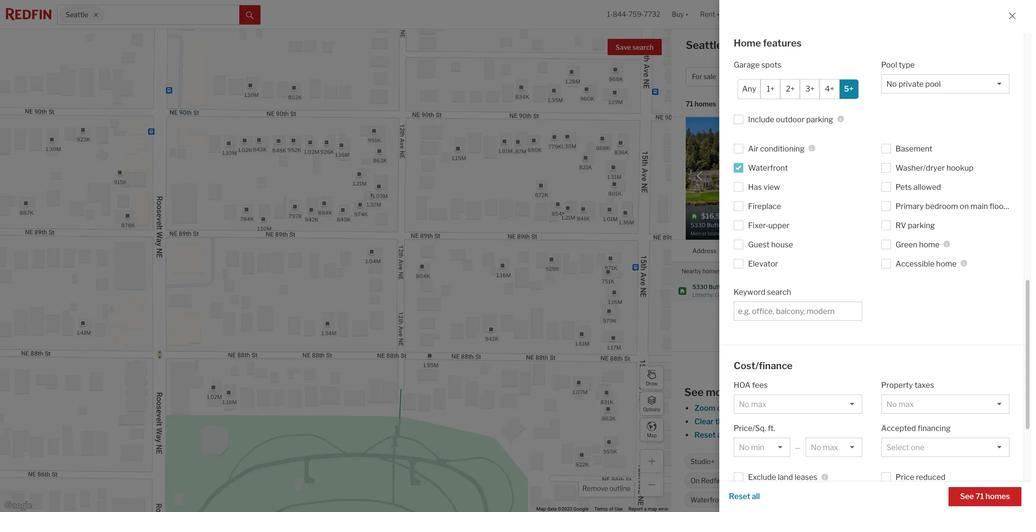 Task type: vqa. For each thing, say whether or not it's contained in the screenshot.
First
no



Task type: describe. For each thing, give the bounding box(es) containing it.
854k
[[551, 210, 566, 217]]

1-844-759-7732
[[607, 10, 660, 18]]

848k
[[272, 147, 286, 153]]

979k
[[603, 317, 616, 324]]

1.03m
[[373, 193, 388, 199]]

reset all
[[729, 492, 760, 501]]

0 horizontal spatial of
[[609, 506, 613, 512]]

outdoor
[[776, 115, 805, 124]]

criteria
[[766, 267, 785, 275]]

exclude 55+ communities
[[812, 477, 892, 485]]

remove seattle image
[[93, 12, 99, 18]]

favorite button image
[[833, 119, 849, 136]]

waterfront.
[[911, 133, 941, 140]]

690k
[[527, 147, 542, 153]]

4+ radio
[[820, 79, 839, 99]]

home for accessible home
[[936, 259, 957, 268]]

• for homes
[[721, 101, 723, 109]]

homes inside zoom out clear the map boundary reset all filters or remove one of your filters below to see more homes
[[920, 431, 944, 440]]

884k
[[318, 209, 332, 216]]

1+ radio
[[761, 79, 780, 99]]

address
[[692, 247, 717, 254]]

1.04m
[[365, 258, 381, 264]]

garage
[[734, 60, 760, 69]]

1.36m
[[619, 219, 634, 226]]

townhouse,
[[813, 73, 851, 81]]

all filters • 8 button
[[949, 67, 1012, 86]]

remove outline
[[582, 484, 631, 493]]

green
[[896, 240, 917, 249]]

1 vertical spatial 863k
[[602, 415, 616, 422]]

on redfin
[[859, 169, 886, 176]]

google image
[[2, 500, 34, 512]]

google
[[573, 506, 589, 512]]

rd
[[743, 283, 750, 290]]

search for save search
[[632, 43, 654, 51]]

has
[[748, 183, 762, 192]]

list box for pool type
[[881, 74, 1009, 93]]

seattle
[[66, 11, 88, 19]]

see for see 71 homes
[[960, 492, 974, 501]]

844-
[[613, 10, 629, 18]]

1.34m
[[321, 329, 337, 336]]

1.41m
[[77, 329, 91, 336]]

remove on redfin more than 180 days image
[[791, 478, 796, 484]]

1.87m
[[511, 148, 526, 155]]

1 horizontal spatial waterfront
[[748, 163, 788, 172]]

property
[[881, 381, 913, 390]]

sq.ft.
[[900, 247, 916, 254]]

• for filters
[[997, 73, 1000, 81]]

studio+ for studio+
[[691, 457, 715, 466]]

1.21m for 1.21m
[[561, 214, 575, 221]]

1.61m
[[575, 340, 590, 347]]

2 vertical spatial more
[[723, 477, 740, 485]]

for sale button
[[686, 67, 734, 86]]

1+
[[767, 84, 775, 94]]

terms
[[594, 506, 608, 512]]

1 horizontal spatial 942k
[[485, 335, 499, 342]]

location
[[751, 247, 777, 254]]

estate!
[[922, 125, 941, 132]]

0 horizontal spatial 1.30m
[[46, 146, 61, 152]]

see
[[885, 431, 898, 440]]

taxes
[[915, 381, 934, 390]]

on for on redfin more than 180 days
[[691, 477, 700, 485]]

view
[[764, 183, 780, 192]]

remove no private pool image
[[971, 478, 977, 484]]

1.21m for 1.21m 1.37m
[[353, 180, 367, 187]]

7732
[[644, 10, 660, 18]]

remove house, townhouse, other image
[[851, 74, 857, 80]]

3+ radio
[[800, 79, 820, 99]]

1 vertical spatial 2.5+
[[740, 457, 754, 466]]

house, townhouse, other
[[789, 73, 871, 81]]

match
[[734, 267, 751, 275]]

a
[[644, 506, 647, 512]]

1.17m
[[607, 344, 621, 351]]

672k
[[535, 192, 548, 198]]

none
[[908, 182, 922, 189]]

location button
[[751, 240, 777, 262]]

—
[[795, 444, 801, 452]]

848k 863k
[[272, 147, 387, 164]]

map region
[[0, 0, 769, 512]]

751k
[[602, 278, 614, 285]]

redfin for on redfin
[[868, 169, 886, 176]]

rv parking
[[896, 221, 935, 230]]

on
[[960, 202, 969, 211]]

843k
[[253, 146, 267, 153]]

5330 butterworth rd listed by: coldwell banker bain
[[692, 283, 762, 298]]

one
[[788, 431, 802, 440]]

garage spots
[[734, 60, 781, 69]]

868k for 868k
[[609, 76, 623, 82]]

1 vertical spatial map
[[648, 506, 657, 512]]

price button
[[738, 67, 779, 86]]

0 vertical spatial spots
[[761, 60, 781, 69]]

0 vertical spatial parking
[[806, 115, 833, 124]]

guest house
[[748, 240, 793, 249]]

ba
[[920, 73, 928, 81]]

option group containing any
[[738, 79, 859, 99]]

accessible
[[896, 259, 935, 268]]

price/sq.
[[734, 424, 766, 433]]

to
[[876, 431, 883, 440]]

fixer-upper
[[748, 221, 789, 230]]

wa
[[727, 39, 745, 51]]

71 inside button
[[976, 492, 984, 501]]

e.g. office, balcony, modern text field
[[738, 307, 858, 316]]

pool
[[953, 477, 967, 485]]

exclude for exclude land leases
[[748, 473, 776, 482]]

cost/finance
[[734, 360, 793, 371]]

draw button
[[640, 366, 664, 390]]

1 horizontal spatial filters
[[830, 431, 851, 440]]

1 horizontal spatial 1.02m
[[238, 147, 253, 153]]

593 days
[[897, 169, 922, 176]]

redfin for on redfin more than 180 days
[[701, 477, 722, 485]]

1.19m
[[609, 98, 623, 105]]

options button
[[640, 392, 664, 416]]

air
[[748, 144, 758, 153]]

guest
[[748, 240, 770, 249]]

map button
[[640, 418, 664, 442]]

3+
[[805, 84, 815, 94]]

garage
[[761, 496, 783, 504]]

hoa
[[734, 381, 750, 390]]

reset inside zoom out clear the map boundary reset all filters or remove one of your filters below to see more homes
[[694, 431, 716, 440]]

clear
[[694, 417, 714, 427]]

915k
[[114, 178, 127, 185]]

green home
[[896, 240, 940, 249]]

studio+ for studio+ / 2.5+ ba
[[875, 73, 899, 81]]

/
[[901, 73, 903, 81]]

homes inside 71 homes •
[[695, 100, 716, 108]]

boundary
[[746, 417, 780, 427]]

photo of 5330 butterworth rd, mercer island, wa 98040 image
[[686, 117, 851, 240]]

save
[[616, 43, 631, 51]]

allowed
[[913, 183, 941, 192]]



Task type: locate. For each thing, give the bounding box(es) containing it.
1 vertical spatial home
[[936, 259, 957, 268]]

1 horizontal spatial search
[[767, 288, 791, 297]]

868k inside the 868k 1.15m
[[596, 145, 610, 151]]

of inside zoom out clear the map boundary reset all filters or remove one of your filters below to see more homes
[[804, 431, 811, 440]]

840k
[[337, 216, 351, 223]]

map right the
[[729, 417, 745, 427]]

report a map error link
[[629, 506, 669, 512]]

2 vertical spatial of
[[609, 506, 613, 512]]

1 vertical spatial studio+
[[691, 457, 715, 466]]

house
[[771, 240, 793, 249]]

804k
[[416, 273, 430, 279]]

0 horizontal spatial map
[[536, 506, 546, 512]]

2 horizontal spatial 1.02m
[[304, 148, 319, 155]]

homes
[[695, 100, 716, 108], [702, 267, 721, 275], [734, 386, 768, 399], [920, 431, 944, 440], [986, 492, 1010, 501]]

0 vertical spatial map
[[729, 417, 745, 427]]

price inside button
[[745, 73, 761, 81]]

0 horizontal spatial on
[[691, 477, 700, 485]]

butterworth
[[709, 283, 742, 290]]

1 vertical spatial •
[[721, 101, 723, 109]]

0 vertical spatial waterfront
[[748, 163, 788, 172]]

remove waterfront image
[[730, 497, 736, 503]]

nearby homes that match your criteria
[[682, 267, 785, 275]]

831k
[[600, 399, 613, 406]]

of right the one
[[804, 431, 811, 440]]

5+ for 5+
[[844, 84, 854, 94]]

0 horizontal spatial •
[[721, 101, 723, 109]]

search right save
[[632, 43, 654, 51]]

map inside button
[[647, 432, 657, 438]]

see 71 homes button
[[949, 487, 1021, 506]]

parking right "outdoor"
[[806, 115, 833, 124]]

days up none
[[909, 169, 922, 176]]

house, townhouse, other button
[[783, 67, 871, 86]]

• down for sale button at the top right of page
[[721, 101, 723, 109]]

map left data at the bottom of the page
[[536, 506, 546, 512]]

1 vertical spatial waterfront
[[691, 496, 725, 504]]

2 vertical spatial 1.10m
[[257, 225, 272, 232]]

863k down "991k"
[[373, 157, 387, 164]]

more right see
[[900, 431, 918, 440]]

1 horizontal spatial studio+
[[875, 73, 899, 81]]

property taxes
[[881, 381, 934, 390]]

0 vertical spatial 868k
[[609, 76, 623, 82]]

previous button image
[[695, 171, 704, 181]]

see 71 homes
[[960, 492, 1010, 501]]

sq.ft. button
[[900, 240, 916, 262]]

1 horizontal spatial 1.30m
[[561, 143, 576, 149]]

1 vertical spatial all
[[752, 492, 760, 501]]

1 vertical spatial search
[[767, 288, 791, 297]]

0 vertical spatial studio+
[[875, 73, 899, 81]]

1 vertical spatial spots
[[784, 496, 802, 504]]

x-out this home image
[[877, 223, 889, 234]]

house, up the 3+
[[789, 73, 811, 81]]

0 horizontal spatial days
[[770, 477, 785, 485]]

on for on redfin
[[859, 169, 867, 176]]

1.21m 1.37m
[[353, 180, 381, 208]]

all
[[967, 73, 976, 81]]

71
[[686, 100, 693, 108], [976, 492, 984, 501]]

east mercer
[[751, 287, 784, 294]]

2.5+ baths
[[740, 457, 773, 466]]

sale
[[704, 73, 716, 81]]

822k
[[576, 461, 589, 468]]

house, inside button
[[789, 73, 811, 81]]

more
[[706, 386, 732, 399], [900, 431, 918, 440], [723, 477, 740, 485]]

studio+ down pool
[[875, 73, 899, 81]]

redfin left than
[[701, 477, 722, 485]]

your right the one
[[813, 431, 829, 440]]

1 vertical spatial house,
[[799, 457, 820, 466]]

see down the remove no private pool image
[[960, 492, 974, 501]]

2.5+ left "baths"
[[740, 457, 754, 466]]

Any radio
[[738, 79, 761, 99]]

1 vertical spatial see
[[960, 492, 974, 501]]

map for map
[[647, 432, 657, 438]]

all
[[717, 431, 725, 440], [752, 492, 760, 501]]

0 vertical spatial all
[[717, 431, 725, 440]]

search for keyword search
[[767, 288, 791, 297]]

1 vertical spatial 71
[[976, 492, 984, 501]]

0 vertical spatial 1.21m
[[353, 180, 367, 187]]

all inside zoom out clear the map boundary reset all filters or remove one of your filters below to see more homes
[[717, 431, 725, 440]]

1 horizontal spatial 2.5+
[[904, 73, 919, 81]]

all inside button
[[752, 492, 760, 501]]

exclude for exclude 55+ communities
[[812, 477, 836, 485]]

5+ left garage
[[752, 496, 760, 504]]

pool
[[881, 60, 897, 69]]

waterfront up view
[[748, 163, 788, 172]]

1 horizontal spatial 5+
[[844, 84, 854, 94]]

see up zoom
[[684, 386, 704, 399]]

• inside all filters • 8 'button'
[[997, 73, 1000, 81]]

more up out
[[706, 386, 732, 399]]

search inside button
[[632, 43, 654, 51]]

reset down on redfin more than 180 days
[[729, 492, 750, 501]]

price up any
[[745, 73, 761, 81]]

797k
[[289, 213, 302, 220]]

pool type
[[881, 60, 915, 69]]

0 horizontal spatial map
[[648, 506, 657, 512]]

0 vertical spatial 863k
[[373, 157, 387, 164]]

1 horizontal spatial redfin
[[868, 169, 886, 176]]

price for price
[[745, 73, 761, 81]]

0 horizontal spatial your
[[752, 267, 765, 275]]

5+ for 5+ garage spots
[[752, 496, 760, 504]]

1 horizontal spatial 1.21m
[[561, 214, 575, 221]]

list box for property taxes
[[881, 395, 1009, 414]]

parking up "green home"
[[908, 221, 935, 230]]

863k down 831k on the bottom
[[602, 415, 616, 422]]

studio+ / 2.5+ ba
[[875, 73, 928, 81]]

0 vertical spatial redfin
[[868, 169, 886, 176]]

71 inside 71 homes •
[[686, 100, 693, 108]]

level
[[897, 133, 909, 140]]

more left than
[[723, 477, 740, 485]]

802k
[[288, 94, 302, 100]]

studio+
[[875, 73, 899, 81], [691, 457, 715, 466]]

home up accessible home in the right of the page
[[919, 240, 940, 249]]

remove exclude 55+ communities image
[[898, 478, 904, 484]]

974k
[[354, 211, 368, 217]]

your right match
[[752, 267, 765, 275]]

mercer
[[764, 287, 784, 294]]

1.21m up 1.37m
[[353, 180, 367, 187]]

2 horizontal spatial of
[[974, 125, 979, 132]]

0 horizontal spatial exclude
[[748, 473, 776, 482]]

0 vertical spatial days
[[909, 169, 922, 176]]

1 horizontal spatial all
[[752, 492, 760, 501]]

waterfront left remove waterfront image
[[691, 496, 725, 504]]

0 vertical spatial price
[[745, 73, 761, 81]]

of up mt.
[[974, 125, 979, 132]]

exclude left 55+
[[812, 477, 836, 485]]

0 vertical spatial map
[[647, 432, 657, 438]]

any
[[742, 84, 756, 94]]

801k
[[608, 190, 622, 197]]

house, for house, townhouse, other
[[789, 73, 811, 81]]

keyword
[[734, 288, 765, 297]]

all left garage
[[752, 492, 760, 501]]

None search field
[[104, 5, 239, 24]]

main
[[970, 202, 988, 211]]

834k
[[515, 93, 529, 100]]

1 vertical spatial more
[[900, 431, 918, 440]]

basement
[[896, 144, 932, 153]]

71 down the remove no private pool image
[[976, 492, 984, 501]]

0 horizontal spatial all
[[717, 431, 725, 440]]

2.5+ right the /
[[904, 73, 919, 81]]

1.10m
[[244, 91, 259, 98], [222, 149, 237, 156], [257, 225, 272, 232]]

elevator
[[748, 259, 778, 268]]

2 horizontal spatial filters
[[977, 73, 996, 81]]

868k up 1.19m
[[609, 76, 623, 82]]

of inside magnificent waterfront estate! 275+/- feet of extraordinary, level waterfront. gorgeous mt. rainier views! meticulous cr...
[[974, 125, 979, 132]]

option group
[[738, 79, 859, 99]]

map inside zoom out clear the map boundary reset all filters or remove one of your filters below to see more homes
[[729, 417, 745, 427]]

redfin left 593
[[868, 169, 886, 176]]

• left 8 on the top right of page
[[997, 73, 1000, 81]]

or
[[750, 431, 758, 440]]

868k 1.15m
[[452, 145, 610, 161]]

spots down homes
[[761, 60, 781, 69]]

see more homes
[[684, 386, 768, 399]]

reset down clear
[[694, 431, 716, 440]]

991k
[[368, 137, 381, 143]]

0 vertical spatial more
[[706, 386, 732, 399]]

house, up leases in the right bottom of the page
[[799, 457, 820, 466]]

1-844-759-7732 link
[[607, 10, 660, 18]]

magnificent
[[859, 125, 891, 132]]

1 horizontal spatial 863k
[[602, 415, 616, 422]]

0 horizontal spatial studio+
[[691, 457, 715, 466]]

1 vertical spatial 5+
[[752, 496, 760, 504]]

0 horizontal spatial see
[[684, 386, 704, 399]]

all down the
[[717, 431, 725, 440]]

1 vertical spatial 1.10m
[[222, 149, 237, 156]]

for sale
[[692, 73, 716, 81]]

data
[[547, 506, 557, 512]]

price for price reduced
[[896, 473, 914, 482]]

0 vertical spatial house,
[[789, 73, 811, 81]]

submit search image
[[246, 11, 254, 19]]

952k
[[287, 147, 301, 153]]

0 horizontal spatial 1.21m
[[353, 180, 367, 187]]

1 vertical spatial reset
[[729, 492, 750, 501]]

868k left 836k
[[596, 145, 610, 151]]

1 horizontal spatial •
[[997, 73, 1000, 81]]

942k
[[305, 216, 319, 223], [485, 335, 499, 342]]

0 vertical spatial home
[[919, 240, 940, 249]]

leases
[[795, 473, 817, 482]]

784k
[[240, 216, 254, 222]]

days right '180'
[[770, 477, 785, 485]]

0 horizontal spatial 863k
[[373, 157, 387, 164]]

studio+ inside button
[[875, 73, 899, 81]]

863k inside 848k 863k
[[373, 157, 387, 164]]

0 vertical spatial 5+
[[844, 84, 854, 94]]

bedroom
[[925, 202, 958, 211]]

0 horizontal spatial reset
[[694, 431, 716, 440]]

2.5+ inside button
[[904, 73, 919, 81]]

map right a
[[648, 506, 657, 512]]

out
[[717, 404, 729, 413]]

955k
[[603, 448, 617, 455]]

1 horizontal spatial map
[[729, 417, 745, 427]]

1 horizontal spatial exclude
[[812, 477, 836, 485]]

clear the map boundary button
[[694, 417, 781, 427]]

1 horizontal spatial spots
[[784, 496, 802, 504]]

remove outline button
[[579, 481, 634, 497]]

841k
[[577, 215, 590, 222]]

of left the use
[[609, 506, 613, 512]]

1 horizontal spatial map
[[647, 432, 657, 438]]

list box
[[881, 74, 1009, 93], [734, 395, 862, 414], [881, 395, 1009, 414], [734, 438, 790, 457], [806, 438, 862, 457], [881, 438, 1009, 457]]

redfin
[[868, 169, 886, 176], [701, 477, 722, 485]]

1 vertical spatial days
[[770, 477, 785, 485]]

see for see more homes
[[684, 386, 704, 399]]

8
[[1001, 73, 1006, 81]]

see inside button
[[960, 492, 974, 501]]

filters right all
[[977, 73, 996, 81]]

1.21m left 841k
[[561, 214, 575, 221]]

1 horizontal spatial see
[[960, 492, 974, 501]]

0 horizontal spatial waterfront
[[691, 496, 725, 504]]

1 horizontal spatial days
[[909, 169, 922, 176]]

home for green home
[[919, 240, 940, 249]]

1.28m
[[565, 78, 580, 85]]

0 vertical spatial reset
[[694, 431, 716, 440]]

primary bedroom on main floor
[[896, 202, 1006, 211]]

1.15m
[[452, 155, 466, 161]]

lot size
[[946, 169, 967, 176]]

filters inside 'button'
[[977, 73, 996, 81]]

list box for hoa fees
[[734, 395, 862, 414]]

1 horizontal spatial price
[[896, 473, 914, 482]]

0 horizontal spatial spots
[[761, 60, 781, 69]]

filters down clear the map boundary button
[[727, 431, 748, 440]]

map down options
[[647, 432, 657, 438]]

1 vertical spatial map
[[536, 506, 546, 512]]

1 vertical spatial redfin
[[701, 477, 722, 485]]

baths
[[876, 247, 893, 254]]

save search button
[[607, 39, 662, 55]]

use
[[615, 506, 623, 512]]

0 horizontal spatial redfin
[[701, 477, 722, 485]]

your inside zoom out clear the map boundary reset all filters or remove one of your filters below to see more homes
[[813, 431, 829, 440]]

1 horizontal spatial your
[[813, 431, 829, 440]]

remove studio+ / 2.5+ ba image
[[933, 74, 938, 80]]

bain
[[752, 292, 762, 298]]

0 vertical spatial 942k
[[305, 216, 319, 223]]

townhouse...
[[822, 457, 861, 466]]

0 horizontal spatial 1.02m
[[207, 394, 222, 400]]

under
[[910, 457, 929, 466]]

868k for 868k 1.15m
[[596, 145, 610, 151]]

list box for accepted financing
[[881, 438, 1009, 457]]

pets allowed
[[896, 183, 941, 192]]

2+ radio
[[780, 79, 800, 99]]

0 horizontal spatial 2.5+
[[740, 457, 754, 466]]

0 vertical spatial search
[[632, 43, 654, 51]]

0 vertical spatial 71
[[686, 100, 693, 108]]

0 vertical spatial your
[[752, 267, 765, 275]]

air conditioning
[[748, 144, 805, 153]]

1 vertical spatial price
[[896, 473, 914, 482]]

71 down the for
[[686, 100, 693, 108]]

home down $/sq.ft.
[[936, 259, 957, 268]]

spots down remove on redfin more than 180 days image
[[784, 496, 802, 504]]

0 horizontal spatial 5+
[[752, 496, 760, 504]]

more inside zoom out clear the map boundary reset all filters or remove one of your filters below to see more homes
[[900, 431, 918, 440]]

1 horizontal spatial of
[[804, 431, 811, 440]]

keyword search
[[734, 288, 791, 297]]

studio+ down reset all filters button
[[691, 457, 715, 466]]

ft.
[[768, 424, 775, 433]]

filters left the below
[[830, 431, 851, 440]]

1.31m
[[607, 173, 621, 180]]

• inside 71 homes •
[[721, 101, 723, 109]]

0 vertical spatial see
[[684, 386, 704, 399]]

exclude down "baths"
[[748, 473, 776, 482]]

1 horizontal spatial 71
[[976, 492, 984, 501]]

1.21m inside 1.21m 1.37m
[[353, 180, 367, 187]]

seattle,
[[686, 39, 725, 51]]

759-
[[629, 10, 644, 18]]

779k
[[548, 143, 562, 150]]

house, for house, townhouse...
[[799, 457, 820, 466]]

0 vertical spatial 2.5+
[[904, 73, 919, 81]]

price down active, at the right of page
[[896, 473, 914, 482]]

1 vertical spatial on
[[691, 477, 700, 485]]

2+
[[786, 84, 795, 94]]

5+ inside radio
[[844, 84, 854, 94]]

spots
[[761, 60, 781, 69], [784, 496, 802, 504]]

map for map data ©2023 google
[[536, 506, 546, 512]]

821k
[[579, 164, 592, 171]]

5+ radio
[[839, 79, 859, 99]]

reset inside button
[[729, 492, 750, 501]]

5+ down remove house, townhouse, other icon
[[844, 84, 854, 94]]

1 horizontal spatial parking
[[908, 221, 935, 230]]

homes inside button
[[986, 492, 1010, 501]]

0 horizontal spatial 71
[[686, 100, 693, 108]]

communities
[[852, 477, 892, 485]]

search down criteria
[[767, 288, 791, 297]]

0 vertical spatial 1.10m
[[244, 91, 259, 98]]

0 horizontal spatial parking
[[806, 115, 833, 124]]

1 vertical spatial 942k
[[485, 335, 499, 342]]

homes
[[748, 39, 783, 51]]

favorite button checkbox
[[833, 119, 849, 136]]

terms of use
[[594, 506, 623, 512]]

more link
[[916, 141, 930, 148]]

0 horizontal spatial filters
[[727, 431, 748, 440]]



